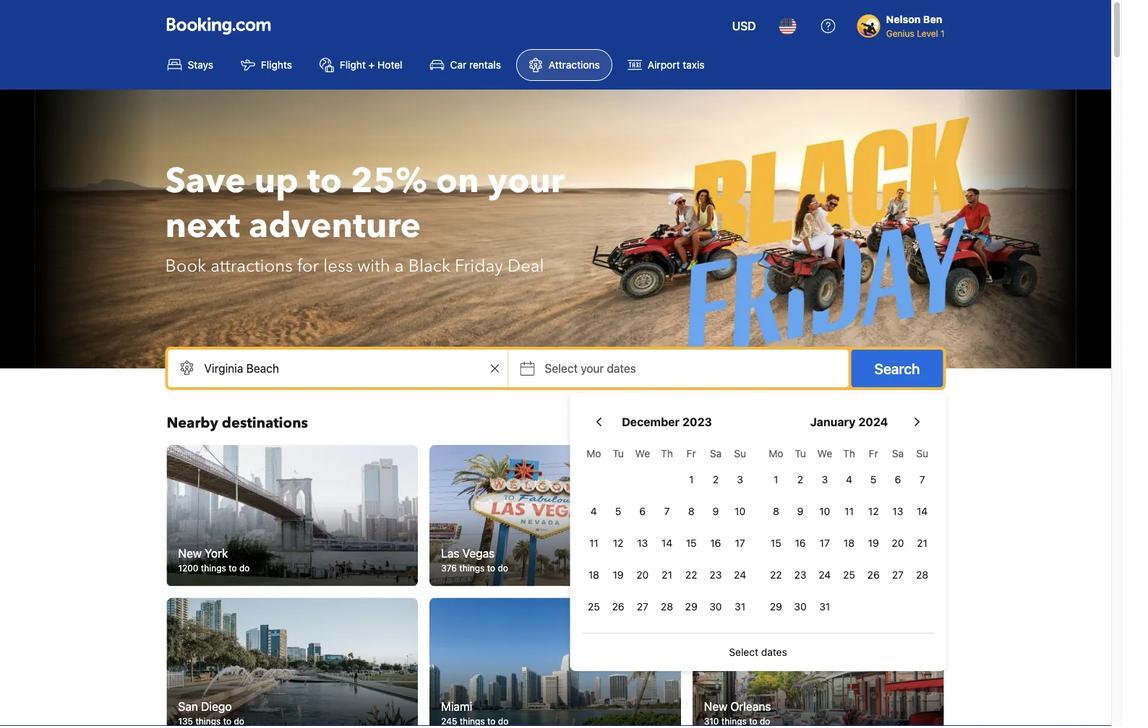 Task type: vqa. For each thing, say whether or not it's contained in the screenshot.


Task type: describe. For each thing, give the bounding box(es) containing it.
27 for 27 option
[[637, 601, 649, 613]]

taxis
[[683, 59, 705, 71]]

york
[[205, 547, 228, 561]]

10 for 10 december 2023 option
[[735, 506, 746, 518]]

key west image
[[693, 446, 944, 587]]

fr for 2024
[[869, 448, 879, 460]]

sa for 2024
[[892, 448, 904, 460]]

4 for 4 december 2023 checkbox
[[591, 506, 597, 518]]

2 for december 2023
[[713, 474, 719, 486]]

mo for december
[[587, 448, 601, 460]]

15 December 2023 checkbox
[[679, 529, 704, 558]]

airport taxis
[[648, 59, 705, 71]]

less
[[324, 254, 353, 278]]

flight + hotel link
[[307, 49, 415, 81]]

stays link
[[155, 49, 226, 81]]

28 December 2023 checkbox
[[655, 593, 679, 622]]

5 January 2024 checkbox
[[862, 466, 886, 495]]

2024
[[859, 416, 889, 429]]

3 for january 2024
[[822, 474, 828, 486]]

29 December 2023 checkbox
[[679, 593, 704, 622]]

1 inside nelson ben genius level 1
[[941, 28, 945, 38]]

orleans
[[731, 700, 771, 714]]

26 for the 26 option
[[612, 601, 625, 613]]

20 December 2023 checkbox
[[631, 561, 655, 590]]

january
[[811, 416, 856, 429]]

16 January 2024 checkbox
[[789, 529, 813, 558]]

vegas
[[463, 547, 495, 561]]

usd button
[[724, 9, 765, 43]]

1 horizontal spatial your
[[581, 362, 604, 376]]

booking.com image
[[167, 17, 271, 35]]

san
[[178, 700, 198, 714]]

21 for 21 december 2023 option
[[662, 570, 673, 582]]

attractions
[[549, 59, 600, 71]]

12 for 12 december 2023 option
[[613, 538, 624, 550]]

6 for 6 january 2024 'option'
[[895, 474, 902, 486]]

0 horizontal spatial dates
[[607, 362, 636, 376]]

select for select dates
[[729, 647, 759, 659]]

fr for 2023
[[687, 448, 696, 460]]

select for select your dates
[[545, 362, 578, 376]]

4 January 2024 checkbox
[[837, 466, 862, 495]]

flights link
[[229, 49, 304, 81]]

nearby
[[167, 414, 218, 434]]

for
[[297, 254, 319, 278]]

select your dates
[[545, 362, 636, 376]]

31 for 31 option on the bottom
[[820, 601, 831, 613]]

1 January 2024 checkbox
[[764, 466, 789, 495]]

rentals
[[469, 59, 501, 71]]

12 December 2023 checkbox
[[606, 529, 631, 558]]

23 for "23" option
[[795, 570, 807, 582]]

28 for 28 option
[[661, 601, 673, 613]]

15 for 15 december 2023 checkbox
[[686, 538, 697, 550]]

nelson
[[887, 13, 921, 25]]

14 January 2024 checkbox
[[911, 498, 935, 527]]

flight
[[340, 59, 366, 71]]

1 for january 2024
[[774, 474, 779, 486]]

19 January 2024 checkbox
[[862, 529, 886, 558]]

deal
[[508, 254, 544, 278]]

with
[[358, 254, 391, 278]]

nearby destinations
[[167, 414, 308, 434]]

black
[[408, 254, 451, 278]]

san diego link
[[167, 599, 418, 727]]

things for west
[[720, 564, 746, 574]]

12 January 2024 checkbox
[[862, 498, 886, 527]]

san diego image
[[167, 599, 418, 727]]

next
[[165, 203, 240, 250]]

search
[[875, 360, 920, 377]]

8 December 2023 checkbox
[[679, 498, 704, 527]]

december
[[622, 416, 680, 429]]

3 January 2024 checkbox
[[813, 466, 837, 495]]

friday
[[455, 254, 503, 278]]

to for new york
[[229, 564, 237, 574]]

17 January 2024 checkbox
[[813, 529, 837, 558]]

30 for 30 december 2023 option
[[710, 601, 722, 613]]

new for new orleans
[[704, 700, 728, 714]]

4 December 2023 checkbox
[[582, 498, 606, 527]]

key west 118 things to do
[[704, 547, 769, 574]]

8 for 8 'option'
[[773, 506, 780, 518]]

14 for 14 january 2024 checkbox
[[917, 506, 928, 518]]

su for 2024
[[917, 448, 929, 460]]

28 January 2024 checkbox
[[911, 561, 935, 590]]

25 for 25 'option' at the bottom of page
[[843, 570, 856, 582]]

21 December 2023 checkbox
[[655, 561, 679, 590]]

25%
[[351, 158, 427, 205]]

24 for 24 checkbox
[[734, 570, 747, 582]]

21 for 21 january 2024 "option"
[[917, 538, 928, 550]]

25 January 2024 checkbox
[[837, 561, 862, 590]]

10 December 2023 checkbox
[[728, 498, 753, 527]]

5 for 5 december 2023 option
[[615, 506, 622, 518]]

19 December 2023 checkbox
[[606, 561, 631, 590]]

16 for 16 december 2023 checkbox
[[711, 538, 722, 550]]

new for new york 1200 things to do
[[178, 547, 202, 561]]

a
[[395, 254, 404, 278]]

15 January 2024 checkbox
[[764, 529, 789, 558]]

your inside the save up to 25% on your next adventure book attractions for less with a black friday deal
[[488, 158, 565, 205]]

we for january
[[818, 448, 833, 460]]

tu for january
[[795, 448, 806, 460]]

31 for the 31 checkbox
[[735, 601, 746, 613]]

17 December 2023 checkbox
[[728, 529, 753, 558]]

miami link
[[430, 599, 681, 727]]

select dates
[[729, 647, 787, 659]]

grid for january
[[764, 440, 935, 622]]

6 January 2024 checkbox
[[886, 466, 911, 495]]

12 for 12 checkbox
[[869, 506, 879, 518]]

su for 2023
[[734, 448, 747, 460]]

west
[[727, 547, 753, 561]]

do for york
[[239, 564, 250, 574]]

hotel
[[378, 59, 403, 71]]

15 for 15 checkbox
[[771, 538, 782, 550]]

3 for december 2023
[[737, 474, 744, 486]]

9 for 9 checkbox
[[713, 506, 719, 518]]

car rentals link
[[418, 49, 514, 81]]

31 December 2023 checkbox
[[728, 593, 753, 622]]

3 December 2023 checkbox
[[728, 466, 753, 495]]

stays
[[188, 59, 213, 71]]

search button
[[852, 350, 944, 388]]

january 2024
[[811, 416, 889, 429]]

Where are you going? search field
[[168, 350, 508, 388]]

7 for 7 option
[[920, 474, 926, 486]]

1 for december 2023
[[689, 474, 694, 486]]

10 for 10 january 2024 checkbox
[[820, 506, 831, 518]]

we for december
[[635, 448, 650, 460]]

24 January 2024 checkbox
[[813, 561, 837, 590]]

18 January 2024 checkbox
[[837, 529, 862, 558]]

30 for 30 checkbox
[[795, 601, 807, 613]]

do for vegas
[[498, 564, 508, 574]]

13 for 13 january 2024 checkbox
[[893, 506, 904, 518]]

th for december
[[661, 448, 673, 460]]

new york 1200 things to do
[[178, 547, 250, 574]]

22 December 2023 checkbox
[[679, 561, 704, 590]]

27 December 2023 checkbox
[[631, 593, 655, 622]]

7 January 2024 checkbox
[[911, 466, 935, 495]]

grid for december
[[582, 440, 753, 622]]

20 for 20 january 2024 option
[[892, 538, 904, 550]]

6 for 6 december 2023 option
[[640, 506, 646, 518]]

las
[[441, 547, 460, 561]]

new orleans link
[[693, 599, 944, 727]]

9 for 9 checkbox in the bottom right of the page
[[798, 506, 804, 518]]

10 January 2024 checkbox
[[813, 498, 837, 527]]

22 for "22" option
[[770, 570, 782, 582]]

26 for 26 checkbox
[[868, 570, 880, 582]]

th for january
[[843, 448, 856, 460]]



Task type: locate. For each thing, give the bounding box(es) containing it.
1 horizontal spatial we
[[818, 448, 833, 460]]

1 December 2023 checkbox
[[679, 466, 704, 495]]

11 left 12 december 2023 option
[[590, 538, 599, 550]]

ben
[[924, 13, 943, 25]]

0 horizontal spatial 26
[[612, 601, 625, 613]]

things inside key west 118 things to do
[[720, 564, 746, 574]]

0 vertical spatial 11
[[845, 506, 854, 518]]

23 down key
[[710, 570, 722, 582]]

1 horizontal spatial 13
[[893, 506, 904, 518]]

2 things from the left
[[460, 564, 485, 574]]

18
[[844, 538, 855, 550], [589, 570, 600, 582]]

0 horizontal spatial su
[[734, 448, 747, 460]]

car rentals
[[450, 59, 501, 71]]

0 horizontal spatial your
[[488, 158, 565, 205]]

1 vertical spatial 18
[[589, 570, 600, 582]]

8 for 8 checkbox
[[688, 506, 695, 518]]

to down vegas
[[487, 564, 496, 574]]

1 horizontal spatial 2
[[798, 474, 804, 486]]

11 January 2024 checkbox
[[837, 498, 862, 527]]

2 10 from the left
[[820, 506, 831, 518]]

17 inside option
[[820, 538, 830, 550]]

13 December 2023 checkbox
[[631, 529, 655, 558]]

12 left '13' option
[[613, 538, 624, 550]]

december 2023
[[622, 416, 712, 429]]

do inside las vegas 376 things to do
[[498, 564, 508, 574]]

su
[[734, 448, 747, 460], [917, 448, 929, 460]]

2 3 from the left
[[822, 474, 828, 486]]

29
[[685, 601, 698, 613], [770, 601, 783, 613]]

1 horizontal spatial 12
[[869, 506, 879, 518]]

8 inside 'option'
[[773, 506, 780, 518]]

1 left "2" checkbox
[[689, 474, 694, 486]]

1 vertical spatial 27
[[637, 601, 649, 613]]

sa
[[710, 448, 722, 460], [892, 448, 904, 460]]

1 horizontal spatial 10
[[820, 506, 831, 518]]

7 right 6 december 2023 option
[[664, 506, 670, 518]]

0 horizontal spatial 4
[[591, 506, 597, 518]]

1 horizontal spatial su
[[917, 448, 929, 460]]

on
[[436, 158, 479, 205]]

11 inside checkbox
[[590, 538, 599, 550]]

1 horizontal spatial new
[[704, 700, 728, 714]]

2 for january 2024
[[798, 474, 804, 486]]

tu
[[613, 448, 624, 460], [795, 448, 806, 460]]

16 right 15 december 2023 checkbox
[[711, 538, 722, 550]]

25 left 26 checkbox
[[843, 570, 856, 582]]

20 for 20 december 2023 checkbox
[[637, 570, 649, 582]]

2023
[[683, 416, 712, 429]]

fr up 5 january 2024 option
[[869, 448, 879, 460]]

1 horizontal spatial 26
[[868, 570, 880, 582]]

0 vertical spatial 6
[[895, 474, 902, 486]]

29 for 29 option
[[685, 601, 698, 613]]

1 vertical spatial 26
[[612, 601, 625, 613]]

26 right the 25 option
[[612, 601, 625, 613]]

grid
[[582, 440, 753, 622], [764, 440, 935, 622]]

25
[[843, 570, 856, 582], [588, 601, 600, 613]]

your
[[488, 158, 565, 205], [581, 362, 604, 376]]

new inside new york 1200 things to do
[[178, 547, 202, 561]]

1 9 from the left
[[713, 506, 719, 518]]

new left orleans
[[704, 700, 728, 714]]

22 left "23" option
[[770, 570, 782, 582]]

30 inside checkbox
[[795, 601, 807, 613]]

0 horizontal spatial 23
[[710, 570, 722, 582]]

5 right 4 option
[[871, 474, 877, 486]]

29 inside 29 option
[[685, 601, 698, 613]]

2 January 2024 checkbox
[[789, 466, 813, 495]]

28
[[917, 570, 929, 582], [661, 601, 673, 613]]

usd
[[732, 19, 756, 33]]

mo up 1 january 2024 option
[[769, 448, 784, 460]]

0 horizontal spatial 24
[[734, 570, 747, 582]]

25 inside option
[[588, 601, 600, 613]]

6 inside 6 december 2023 option
[[640, 506, 646, 518]]

29 for 29 january 2024 option
[[770, 601, 783, 613]]

fr
[[687, 448, 696, 460], [869, 448, 879, 460]]

new up 1200
[[178, 547, 202, 561]]

1 vertical spatial 20
[[637, 570, 649, 582]]

do right 376
[[498, 564, 508, 574]]

su up 7 option
[[917, 448, 929, 460]]

1 horizontal spatial dates
[[762, 647, 787, 659]]

miami image
[[430, 599, 681, 727]]

4 inside option
[[846, 474, 853, 486]]

13 right 12 checkbox
[[893, 506, 904, 518]]

2 30 from the left
[[795, 601, 807, 613]]

6 inside 6 january 2024 'option'
[[895, 474, 902, 486]]

tu for december
[[613, 448, 624, 460]]

0 vertical spatial 25
[[843, 570, 856, 582]]

1 horizontal spatial 6
[[895, 474, 902, 486]]

0 horizontal spatial 18
[[589, 570, 600, 582]]

tu down december
[[613, 448, 624, 460]]

1 24 from the left
[[734, 570, 747, 582]]

17 for 17 january 2024 option
[[820, 538, 830, 550]]

1 su from the left
[[734, 448, 747, 460]]

9 December 2023 checkbox
[[704, 498, 728, 527]]

27 for 27 option
[[893, 570, 904, 582]]

16
[[711, 538, 722, 550], [795, 538, 806, 550]]

sa for 2023
[[710, 448, 722, 460]]

8 January 2024 checkbox
[[764, 498, 789, 527]]

11
[[845, 506, 854, 518], [590, 538, 599, 550]]

th
[[661, 448, 673, 460], [843, 448, 856, 460]]

28 inside 28 option
[[661, 601, 673, 613]]

new orleans
[[704, 700, 771, 714]]

2 tu from the left
[[795, 448, 806, 460]]

0 horizontal spatial 2
[[713, 474, 719, 486]]

1 horizontal spatial 17
[[820, 538, 830, 550]]

1 we from the left
[[635, 448, 650, 460]]

1 vertical spatial 5
[[615, 506, 622, 518]]

3 do from the left
[[759, 564, 769, 574]]

19 for 19 option
[[613, 570, 624, 582]]

1 29 from the left
[[685, 601, 698, 613]]

1 horizontal spatial 11
[[845, 506, 854, 518]]

18 right 17 january 2024 option
[[844, 538, 855, 550]]

2 24 from the left
[[819, 570, 831, 582]]

17
[[735, 538, 746, 550], [820, 538, 830, 550]]

things down west
[[720, 564, 746, 574]]

4 for 4 option
[[846, 474, 853, 486]]

things inside new york 1200 things to do
[[201, 564, 226, 574]]

118
[[704, 564, 718, 574]]

1 horizontal spatial 9
[[798, 506, 804, 518]]

0 horizontal spatial do
[[239, 564, 250, 574]]

4 inside checkbox
[[591, 506, 597, 518]]

0 vertical spatial select
[[545, 362, 578, 376]]

12 inside option
[[613, 538, 624, 550]]

1 31 from the left
[[735, 601, 746, 613]]

16 inside checkbox
[[795, 538, 806, 550]]

19 inside option
[[613, 570, 624, 582]]

0 horizontal spatial select
[[545, 362, 578, 376]]

0 horizontal spatial 14
[[662, 538, 673, 550]]

sa up "2" checkbox
[[710, 448, 722, 460]]

0 horizontal spatial 29
[[685, 601, 698, 613]]

31 right 30 checkbox
[[820, 601, 831, 613]]

18 left 19 option
[[589, 570, 600, 582]]

9 inside 9 checkbox
[[798, 506, 804, 518]]

10 inside option
[[735, 506, 746, 518]]

11 December 2023 checkbox
[[582, 529, 606, 558]]

1 th from the left
[[661, 448, 673, 460]]

2 fr from the left
[[869, 448, 879, 460]]

19
[[868, 538, 879, 550], [613, 570, 624, 582]]

24
[[734, 570, 747, 582], [819, 570, 831, 582]]

30 December 2023 checkbox
[[704, 593, 728, 622]]

18 December 2023 checkbox
[[582, 561, 606, 590]]

16 December 2023 checkbox
[[704, 529, 728, 558]]

8 right 7 december 2023 option
[[688, 506, 695, 518]]

1 right level
[[941, 28, 945, 38]]

25 for the 25 option
[[588, 601, 600, 613]]

17 right 16 december 2023 checkbox
[[735, 538, 746, 550]]

0 horizontal spatial th
[[661, 448, 673, 460]]

to down west
[[748, 564, 756, 574]]

10 inside checkbox
[[820, 506, 831, 518]]

flights
[[261, 59, 292, 71]]

27 inside option
[[893, 570, 904, 582]]

1 grid from the left
[[582, 440, 753, 622]]

0 vertical spatial 19
[[868, 538, 879, 550]]

3 things from the left
[[720, 564, 746, 574]]

1 horizontal spatial 16
[[795, 538, 806, 550]]

5 for 5 january 2024 option
[[871, 474, 877, 486]]

do inside new york 1200 things to do
[[239, 564, 250, 574]]

dates down 29 january 2024 option
[[762, 647, 787, 659]]

do inside key west 118 things to do
[[759, 564, 769, 574]]

1 horizontal spatial 31
[[820, 601, 831, 613]]

1 17 from the left
[[735, 538, 746, 550]]

6 right 5 december 2023 option
[[640, 506, 646, 518]]

31 right 30 december 2023 option
[[735, 601, 746, 613]]

things for vegas
[[460, 564, 485, 574]]

22 inside checkbox
[[686, 570, 698, 582]]

2 22 from the left
[[770, 570, 782, 582]]

las vegas image
[[430, 446, 681, 587]]

3 right "2" checkbox
[[737, 474, 744, 486]]

1 do from the left
[[239, 564, 250, 574]]

29 January 2024 checkbox
[[764, 593, 789, 622]]

2 grid from the left
[[764, 440, 935, 622]]

1 horizontal spatial 30
[[795, 601, 807, 613]]

31 January 2024 checkbox
[[813, 593, 837, 622]]

13 January 2024 checkbox
[[886, 498, 911, 527]]

1 15 from the left
[[686, 538, 697, 550]]

7 for 7 december 2023 option
[[664, 506, 670, 518]]

7 right 6 january 2024 'option'
[[920, 474, 926, 486]]

21 inside 21 december 2023 option
[[662, 570, 673, 582]]

26 December 2023 checkbox
[[606, 593, 631, 622]]

to right up
[[307, 158, 342, 205]]

1 horizontal spatial 8
[[773, 506, 780, 518]]

dates
[[607, 362, 636, 376], [762, 647, 787, 659]]

1 horizontal spatial select
[[729, 647, 759, 659]]

12 left 13 january 2024 checkbox
[[869, 506, 879, 518]]

376
[[441, 564, 457, 574]]

1 22 from the left
[[686, 570, 698, 582]]

do right 1200
[[239, 564, 250, 574]]

23 for 23 option
[[710, 570, 722, 582]]

1 horizontal spatial 14
[[917, 506, 928, 518]]

26 January 2024 checkbox
[[862, 561, 886, 590]]

14
[[917, 506, 928, 518], [662, 538, 673, 550]]

1
[[941, 28, 945, 38], [689, 474, 694, 486], [774, 474, 779, 486]]

2 16 from the left
[[795, 538, 806, 550]]

do right 24 checkbox
[[759, 564, 769, 574]]

15
[[686, 538, 697, 550], [771, 538, 782, 550]]

1 vertical spatial 25
[[588, 601, 600, 613]]

2 mo from the left
[[769, 448, 784, 460]]

3 inside checkbox
[[822, 474, 828, 486]]

11 right 10 january 2024 checkbox
[[845, 506, 854, 518]]

14 inside option
[[662, 538, 673, 550]]

0 horizontal spatial 11
[[590, 538, 599, 550]]

24 right "23" option
[[819, 570, 831, 582]]

20
[[892, 538, 904, 550], [637, 570, 649, 582]]

23
[[710, 570, 722, 582], [795, 570, 807, 582]]

31
[[735, 601, 746, 613], [820, 601, 831, 613]]

23 left 24 january 2024 checkbox
[[795, 570, 807, 582]]

1 16 from the left
[[711, 538, 722, 550]]

31 inside option
[[820, 601, 831, 613]]

22 for 22 december 2023 checkbox
[[686, 570, 698, 582]]

30 January 2024 checkbox
[[789, 593, 813, 622]]

27 right 26 checkbox
[[893, 570, 904, 582]]

1 mo from the left
[[587, 448, 601, 460]]

17 right 16 checkbox
[[820, 538, 830, 550]]

0 horizontal spatial 27
[[637, 601, 649, 613]]

17 inside checkbox
[[735, 538, 746, 550]]

0 vertical spatial your
[[488, 158, 565, 205]]

0 vertical spatial 12
[[869, 506, 879, 518]]

1 horizontal spatial 22
[[770, 570, 782, 582]]

diego
[[201, 700, 232, 714]]

29 right 28 option
[[685, 601, 698, 613]]

3 left 4 option
[[822, 474, 828, 486]]

16 for 16 checkbox
[[795, 538, 806, 550]]

14 inside checkbox
[[917, 506, 928, 518]]

0 horizontal spatial we
[[635, 448, 650, 460]]

to for key west
[[748, 564, 756, 574]]

save
[[165, 158, 246, 205]]

2 right 1 december 2023 option
[[713, 474, 719, 486]]

genius
[[887, 28, 915, 38]]

13 inside option
[[637, 538, 648, 550]]

18 inside checkbox
[[844, 538, 855, 550]]

1 23 from the left
[[710, 570, 722, 582]]

destinations
[[222, 414, 308, 434]]

1 10 from the left
[[735, 506, 746, 518]]

1200
[[178, 564, 199, 574]]

8 inside checkbox
[[688, 506, 695, 518]]

4 right 3 january 2024 checkbox
[[846, 474, 853, 486]]

21 inside 21 january 2024 "option"
[[917, 538, 928, 550]]

7 inside option
[[920, 474, 926, 486]]

1 horizontal spatial 25
[[843, 570, 856, 582]]

1 horizontal spatial 7
[[920, 474, 926, 486]]

4
[[846, 474, 853, 486], [591, 506, 597, 518]]

6 right 5 january 2024 option
[[895, 474, 902, 486]]

we
[[635, 448, 650, 460], [818, 448, 833, 460]]

new york image
[[167, 446, 418, 587]]

1 horizontal spatial sa
[[892, 448, 904, 460]]

th down the december 2023
[[661, 448, 673, 460]]

mo for january
[[769, 448, 784, 460]]

attractions link
[[516, 49, 613, 81]]

0 horizontal spatial 22
[[686, 570, 698, 582]]

2 horizontal spatial do
[[759, 564, 769, 574]]

2 inside checkbox
[[713, 474, 719, 486]]

+
[[369, 59, 375, 71]]

level
[[917, 28, 939, 38]]

2 horizontal spatial 1
[[941, 28, 945, 38]]

2 sa from the left
[[892, 448, 904, 460]]

20 inside 20 december 2023 checkbox
[[637, 570, 649, 582]]

22 January 2024 checkbox
[[764, 561, 789, 590]]

2 inside checkbox
[[798, 474, 804, 486]]

0 horizontal spatial 17
[[735, 538, 746, 550]]

10 right 9 checkbox
[[735, 506, 746, 518]]

1 things from the left
[[201, 564, 226, 574]]

13 left 14 december 2023 option
[[637, 538, 648, 550]]

we up 3 january 2024 checkbox
[[818, 448, 833, 460]]

2 17 from the left
[[820, 538, 830, 550]]

do for west
[[759, 564, 769, 574]]

up
[[255, 158, 299, 205]]

nelson ben genius level 1
[[887, 13, 945, 38]]

26 right 25 'option' at the bottom of page
[[868, 570, 880, 582]]

30 right 29 option
[[710, 601, 722, 613]]

27 inside option
[[637, 601, 649, 613]]

0 horizontal spatial 10
[[735, 506, 746, 518]]

0 horizontal spatial 1
[[689, 474, 694, 486]]

16 right 15 checkbox
[[795, 538, 806, 550]]

1 30 from the left
[[710, 601, 722, 613]]

27 right the 26 option
[[637, 601, 649, 613]]

31 inside checkbox
[[735, 601, 746, 613]]

to inside new york 1200 things to do
[[229, 564, 237, 574]]

0 horizontal spatial 8
[[688, 506, 695, 518]]

book
[[165, 254, 206, 278]]

1 vertical spatial 11
[[590, 538, 599, 550]]

tu up 2 january 2024 checkbox
[[795, 448, 806, 460]]

21 January 2024 checkbox
[[911, 529, 935, 558]]

11 for 11 checkbox
[[845, 506, 854, 518]]

23 inside option
[[710, 570, 722, 582]]

things down vegas
[[460, 564, 485, 574]]

0 vertical spatial 5
[[871, 474, 877, 486]]

1 left 2 january 2024 checkbox
[[774, 474, 779, 486]]

1 vertical spatial 28
[[661, 601, 673, 613]]

12
[[869, 506, 879, 518], [613, 538, 624, 550]]

car
[[450, 59, 467, 71]]

22 left 118
[[686, 570, 698, 582]]

26 inside option
[[612, 601, 625, 613]]

11 for 11 december 2023 checkbox
[[590, 538, 599, 550]]

airport taxis link
[[615, 49, 717, 81]]

0 horizontal spatial 5
[[615, 506, 622, 518]]

attractions
[[211, 254, 293, 278]]

key
[[704, 547, 724, 561]]

things for york
[[201, 564, 226, 574]]

2 9 from the left
[[798, 506, 804, 518]]

san diego
[[178, 700, 232, 714]]

25 December 2023 checkbox
[[582, 593, 606, 622]]

6 December 2023 checkbox
[[631, 498, 655, 527]]

mo
[[587, 448, 601, 460], [769, 448, 784, 460]]

1 vertical spatial select
[[729, 647, 759, 659]]

2 right 1 january 2024 option
[[798, 474, 804, 486]]

29 inside 29 january 2024 option
[[770, 601, 783, 613]]

2 horizontal spatial things
[[720, 564, 746, 574]]

new orleans image
[[693, 599, 944, 727]]

30 inside option
[[710, 601, 722, 613]]

save up to 25% on your next adventure book attractions for less with a black friday deal
[[165, 158, 565, 278]]

5
[[871, 474, 877, 486], [615, 506, 622, 518]]

2 31 from the left
[[820, 601, 831, 613]]

select
[[545, 362, 578, 376], [729, 647, 759, 659]]

to inside las vegas 376 things to do
[[487, 564, 496, 574]]

1 horizontal spatial 29
[[770, 601, 783, 613]]

16 inside checkbox
[[711, 538, 722, 550]]

mo up 4 december 2023 checkbox
[[587, 448, 601, 460]]

things down the york
[[201, 564, 226, 574]]

0 vertical spatial 27
[[893, 570, 904, 582]]

2 2 from the left
[[798, 474, 804, 486]]

2 29 from the left
[[770, 601, 783, 613]]

19 inside option
[[868, 538, 879, 550]]

1 horizontal spatial 23
[[795, 570, 807, 582]]

29 left 30 checkbox
[[770, 601, 783, 613]]

10 right 9 checkbox in the bottom right of the page
[[820, 506, 831, 518]]

your account menu nelson ben genius level 1 element
[[858, 7, 951, 40]]

do
[[239, 564, 250, 574], [498, 564, 508, 574], [759, 564, 769, 574]]

23 inside option
[[795, 570, 807, 582]]

1 vertical spatial dates
[[762, 647, 787, 659]]

1 vertical spatial 21
[[662, 570, 673, 582]]

17 for 17 checkbox
[[735, 538, 746, 550]]

to for las vegas
[[487, 564, 496, 574]]

21 left 22 december 2023 checkbox
[[662, 570, 673, 582]]

24 for 24 january 2024 checkbox
[[819, 570, 831, 582]]

1 horizontal spatial things
[[460, 564, 485, 574]]

14 December 2023 checkbox
[[655, 529, 679, 558]]

9 January 2024 checkbox
[[789, 498, 813, 527]]

1 horizontal spatial th
[[843, 448, 856, 460]]

14 right 13 january 2024 checkbox
[[917, 506, 928, 518]]

su up 3 option
[[734, 448, 747, 460]]

dates up december
[[607, 362, 636, 376]]

2 su from the left
[[917, 448, 929, 460]]

th up 4 option
[[843, 448, 856, 460]]

27 January 2024 checkbox
[[886, 561, 911, 590]]

7 December 2023 checkbox
[[655, 498, 679, 527]]

19 right 18 checkbox
[[868, 538, 879, 550]]

to inside the save up to 25% on your next adventure book attractions for less with a black friday deal
[[307, 158, 342, 205]]

6
[[895, 474, 902, 486], [640, 506, 646, 518]]

7 inside option
[[664, 506, 670, 518]]

28 for "28" option
[[917, 570, 929, 582]]

15 right 14 december 2023 option
[[686, 538, 697, 550]]

2 th from the left
[[843, 448, 856, 460]]

we down december
[[635, 448, 650, 460]]

2 23 from the left
[[795, 570, 807, 582]]

5 right 4 december 2023 checkbox
[[615, 506, 622, 518]]

2 8 from the left
[[773, 506, 780, 518]]

sa up 6 january 2024 'option'
[[892, 448, 904, 460]]

1 horizontal spatial fr
[[869, 448, 879, 460]]

27
[[893, 570, 904, 582], [637, 601, 649, 613]]

30 right 29 january 2024 option
[[795, 601, 807, 613]]

1 sa from the left
[[710, 448, 722, 460]]

21 right 20 january 2024 option
[[917, 538, 928, 550]]

2 December 2023 checkbox
[[704, 466, 728, 495]]

airport
[[648, 59, 680, 71]]

1 horizontal spatial 21
[[917, 538, 928, 550]]

0 horizontal spatial 13
[[637, 538, 648, 550]]

1 vertical spatial 19
[[613, 570, 624, 582]]

9 inside 9 checkbox
[[713, 506, 719, 518]]

9 right 8 checkbox
[[713, 506, 719, 518]]

0 vertical spatial new
[[178, 547, 202, 561]]

2
[[713, 474, 719, 486], [798, 474, 804, 486]]

0 horizontal spatial 6
[[640, 506, 646, 518]]

fr up 1 december 2023 option
[[687, 448, 696, 460]]

19 right 18 december 2023 "option"
[[613, 570, 624, 582]]

0 vertical spatial 20
[[892, 538, 904, 550]]

0 horizontal spatial 3
[[737, 474, 744, 486]]

things inside las vegas 376 things to do
[[460, 564, 485, 574]]

21
[[917, 538, 928, 550], [662, 570, 673, 582]]

15 left 16 checkbox
[[771, 538, 782, 550]]

0 horizontal spatial things
[[201, 564, 226, 574]]

0 horizontal spatial 28
[[661, 601, 673, 613]]

1 fr from the left
[[687, 448, 696, 460]]

1 vertical spatial your
[[581, 362, 604, 376]]

11 inside checkbox
[[845, 506, 854, 518]]

0 horizontal spatial 20
[[637, 570, 649, 582]]

9 right 8 'option'
[[798, 506, 804, 518]]

9
[[713, 506, 719, 518], [798, 506, 804, 518]]

5 December 2023 checkbox
[[606, 498, 631, 527]]

2 do from the left
[[498, 564, 508, 574]]

0 horizontal spatial new
[[178, 547, 202, 561]]

0 horizontal spatial tu
[[613, 448, 624, 460]]

0 vertical spatial dates
[[607, 362, 636, 376]]

22
[[686, 570, 698, 582], [770, 570, 782, 582]]

1 horizontal spatial 19
[[868, 538, 879, 550]]

8 left 9 checkbox in the bottom right of the page
[[773, 506, 780, 518]]

1 vertical spatial 6
[[640, 506, 646, 518]]

13 inside checkbox
[[893, 506, 904, 518]]

18 for 18 checkbox
[[844, 538, 855, 550]]

23 December 2023 checkbox
[[704, 561, 728, 590]]

19 for 19 option
[[868, 538, 879, 550]]

24 December 2023 checkbox
[[728, 561, 753, 590]]

adventure
[[249, 203, 421, 250]]

24 down west
[[734, 570, 747, 582]]

26
[[868, 570, 880, 582], [612, 601, 625, 613]]

1 horizontal spatial 5
[[871, 474, 877, 486]]

1 tu from the left
[[613, 448, 624, 460]]

things
[[201, 564, 226, 574], [460, 564, 485, 574], [720, 564, 746, 574]]

miami
[[441, 700, 473, 714]]

14 for 14 december 2023 option
[[662, 538, 673, 550]]

30
[[710, 601, 722, 613], [795, 601, 807, 613]]

0 vertical spatial 4
[[846, 474, 853, 486]]

28 inside "28" option
[[917, 570, 929, 582]]

22 inside option
[[770, 570, 782, 582]]

13 for '13' option
[[637, 538, 648, 550]]

0 horizontal spatial sa
[[710, 448, 722, 460]]

20 January 2024 checkbox
[[886, 529, 911, 558]]

flight + hotel
[[340, 59, 403, 71]]

1 vertical spatial 12
[[613, 538, 624, 550]]

25 left the 26 option
[[588, 601, 600, 613]]

18 for 18 december 2023 "option"
[[589, 570, 600, 582]]

20 inside 20 january 2024 option
[[892, 538, 904, 550]]

25 inside 'option'
[[843, 570, 856, 582]]

0 horizontal spatial 15
[[686, 538, 697, 550]]

1 8 from the left
[[688, 506, 695, 518]]

0 horizontal spatial 12
[[613, 538, 624, 550]]

12 inside checkbox
[[869, 506, 879, 518]]

1 2 from the left
[[713, 474, 719, 486]]

las vegas 376 things to do
[[441, 547, 508, 574]]

18 inside "option"
[[589, 570, 600, 582]]

26 inside checkbox
[[868, 570, 880, 582]]

1 horizontal spatial 18
[[844, 538, 855, 550]]

23 January 2024 checkbox
[[789, 561, 813, 590]]

to inside key west 118 things to do
[[748, 564, 756, 574]]

4 left 5 december 2023 option
[[591, 506, 597, 518]]

2 15 from the left
[[771, 538, 782, 550]]

to right 1200
[[229, 564, 237, 574]]

0 horizontal spatial 31
[[735, 601, 746, 613]]

1 3 from the left
[[737, 474, 744, 486]]

2 we from the left
[[818, 448, 833, 460]]

0 horizontal spatial 30
[[710, 601, 722, 613]]

14 right '13' option
[[662, 538, 673, 550]]

3 inside option
[[737, 474, 744, 486]]

0 vertical spatial 18
[[844, 538, 855, 550]]



